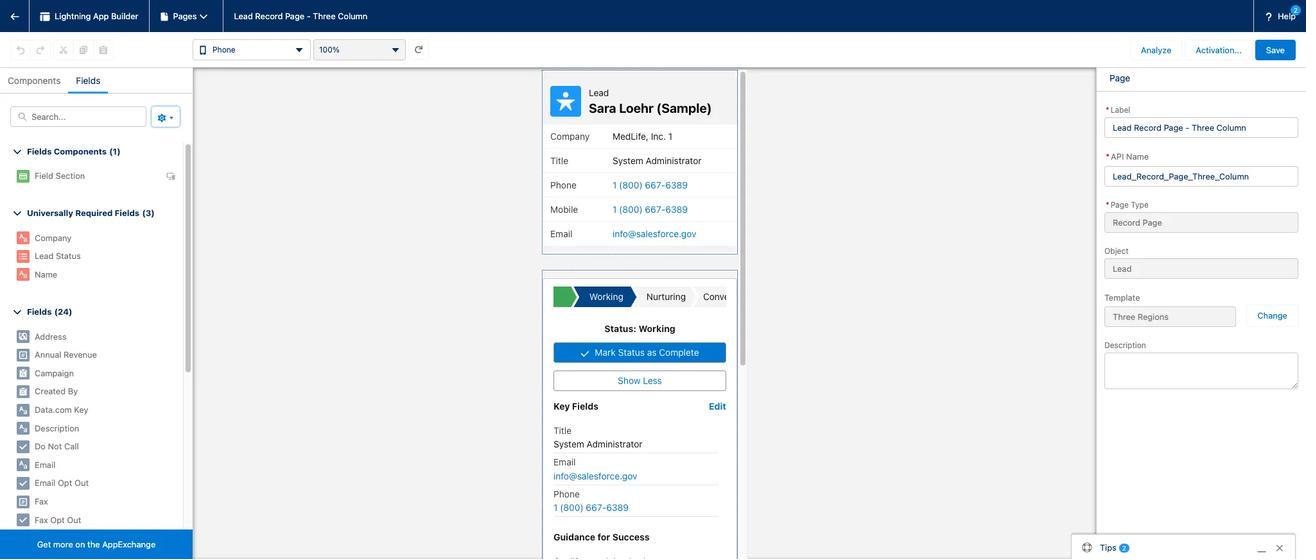 Task type: vqa. For each thing, say whether or not it's contained in the screenshot.
1st the 4 from left
no



Task type: describe. For each thing, give the bounding box(es) containing it.
do not call
[[35, 442, 79, 452]]

description inside description link
[[35, 424, 79, 434]]

1 vertical spatial page
[[1110, 73, 1130, 83]]

help
[[1278, 11, 1296, 21]]

1 vertical spatial components
[[54, 146, 107, 157]]

status
[[56, 251, 81, 262]]

lightning app builder
[[55, 11, 138, 21]]

* label
[[1106, 105, 1130, 115]]

appexchange
[[102, 540, 156, 550]]

email opt out
[[35, 479, 89, 489]]

annual revenue
[[35, 350, 97, 360]]

phone button
[[193, 39, 311, 61]]

do
[[35, 442, 46, 452]]

lead for lead status
[[35, 251, 54, 262]]

company link
[[12, 229, 175, 247]]

fax for fax opt out
[[35, 515, 48, 526]]

builder
[[111, 11, 138, 21]]

out for email opt out
[[74, 479, 89, 489]]

field section link
[[12, 167, 175, 185]]

lead status link
[[12, 247, 175, 266]]

type
[[1131, 200, 1149, 210]]

change
[[1258, 311, 1288, 321]]

analyze button
[[1130, 39, 1183, 60]]

the
[[87, 540, 100, 550]]

on
[[75, 540, 85, 550]]

key
[[74, 405, 88, 416]]

2 vertical spatial page
[[1111, 200, 1129, 210]]

(3)
[[142, 208, 155, 218]]

Description text field
[[1105, 353, 1298, 390]]

0 vertical spatial page
[[285, 11, 305, 21]]

email for email
[[35, 460, 55, 471]]

email link
[[12, 456, 175, 475]]

field
[[35, 171, 53, 181]]

(1)
[[109, 146, 121, 157]]

phone
[[213, 45, 235, 55]]

Search... search field
[[10, 107, 146, 127]]

three
[[313, 11, 336, 21]]

opt for fax
[[50, 515, 65, 526]]

-
[[307, 11, 311, 21]]

campaign link
[[12, 365, 175, 383]]

label
[[1111, 105, 1130, 115]]

object
[[1105, 246, 1129, 256]]

annual
[[35, 350, 61, 360]]

call
[[64, 442, 79, 452]]

data.com
[[35, 405, 72, 416]]

data.com key
[[35, 405, 88, 416]]

lead status
[[35, 251, 81, 262]]

fields link
[[76, 68, 100, 94]]

fax link
[[12, 493, 175, 512]]

record
[[255, 11, 283, 21]]

fax opt out
[[35, 515, 81, 526]]

activation... button
[[1185, 39, 1253, 60]]

1 horizontal spatial name
[[1126, 152, 1149, 162]]

change button
[[1247, 305, 1298, 328]]

address link
[[12, 328, 175, 346]]

save
[[1266, 45, 1285, 55]]

fields for fields (24)
[[27, 307, 52, 317]]

company
[[35, 233, 71, 243]]

Object text field
[[1105, 258, 1298, 279]]

by
[[68, 387, 78, 397]]

save button
[[1255, 39, 1296, 60]]

get more on the appexchange button
[[0, 530, 193, 560]]



Task type: locate. For each thing, give the bounding box(es) containing it.
1 fax from the top
[[35, 497, 48, 507]]

tips 2
[[1100, 543, 1126, 553]]

opt for email
[[58, 479, 72, 489]]

name inside universally required fields element
[[35, 270, 57, 280]]

template
[[1105, 293, 1140, 303]]

fields for fields components (1)
[[27, 146, 52, 157]]

analyze
[[1141, 45, 1172, 55]]

name link
[[12, 266, 175, 284]]

* api name
[[1106, 152, 1149, 162]]

get
[[37, 540, 51, 550]]

2 for tips
[[1122, 545, 1126, 553]]

1 email from the top
[[35, 460, 55, 471]]

email inside email link
[[35, 460, 55, 471]]

pages
[[173, 11, 197, 21]]

2 email from the top
[[35, 479, 55, 489]]

1 horizontal spatial group
[[53, 39, 114, 60]]

fax for fax
[[35, 497, 48, 507]]

components
[[8, 75, 61, 86], [54, 146, 107, 157]]

address
[[35, 332, 66, 342]]

fields up search... search box
[[76, 75, 100, 86]]

2
[[1294, 6, 1298, 14], [1122, 545, 1126, 553]]

fax
[[35, 497, 48, 507], [35, 515, 48, 526]]

2 up save button
[[1294, 6, 1298, 14]]

not
[[48, 442, 62, 452]]

help 2
[[1278, 6, 1298, 21]]

email
[[35, 460, 55, 471], [35, 479, 55, 489]]

activation...
[[1196, 45, 1242, 55]]

get more on the appexchange
[[37, 540, 156, 550]]

opt up more
[[50, 515, 65, 526]]

lead
[[234, 11, 253, 21], [35, 251, 54, 262]]

0 vertical spatial 2
[[1294, 6, 1298, 14]]

0 vertical spatial *
[[1106, 105, 1109, 115]]

components up section
[[54, 146, 107, 157]]

(24)
[[54, 307, 72, 317]]

fields (24)
[[27, 307, 72, 317]]

out
[[74, 479, 89, 489], [67, 515, 81, 526]]

* for * page type
[[1106, 200, 1109, 210]]

lead down company
[[35, 251, 54, 262]]

1 vertical spatial description
[[35, 424, 79, 434]]

fields left (24)
[[27, 307, 52, 317]]

1 vertical spatial fax
[[35, 515, 48, 526]]

do not call link
[[12, 438, 175, 456]]

out down email link
[[74, 479, 89, 489]]

tab list
[[0, 68, 193, 94]]

1 vertical spatial email
[[35, 479, 55, 489]]

campaign
[[35, 369, 74, 379]]

0 vertical spatial components
[[8, 75, 61, 86]]

tips
[[1100, 543, 1117, 553]]

2 vertical spatial *
[[1106, 200, 1109, 210]]

1 horizontal spatial lead
[[234, 11, 253, 21]]

* left label
[[1106, 105, 1109, 115]]

description down template
[[1105, 341, 1146, 351]]

opt down email link
[[58, 479, 72, 489]]

0 vertical spatial description
[[1105, 341, 1146, 351]]

components left fields link
[[8, 75, 61, 86]]

2 fax from the top
[[35, 515, 48, 526]]

group up components link
[[10, 39, 51, 60]]

fields element
[[0, 328, 183, 560]]

3 * from the top
[[1106, 200, 1109, 210]]

page left - on the top of the page
[[285, 11, 305, 21]]

universally required fields element
[[0, 229, 183, 284]]

created by
[[35, 387, 78, 397]]

group
[[10, 39, 51, 60], [53, 39, 114, 60]]

Template text field
[[1105, 307, 1236, 328]]

1 group from the left
[[10, 39, 51, 60]]

0 horizontal spatial 2
[[1122, 545, 1126, 553]]

1 vertical spatial opt
[[50, 515, 65, 526]]

0 vertical spatial fax
[[35, 497, 48, 507]]

email inside email opt out link
[[35, 479, 55, 489]]

0 vertical spatial lead
[[234, 11, 253, 21]]

components inside tab list
[[8, 75, 61, 86]]

fax opt out link
[[12, 512, 175, 530]]

pages link
[[149, 0, 224, 32]]

1 vertical spatial out
[[67, 515, 81, 526]]

universally required fields (3)
[[27, 208, 155, 218]]

0 vertical spatial opt
[[58, 479, 72, 489]]

2 for help
[[1294, 6, 1298, 14]]

2 right tips
[[1122, 545, 1126, 553]]

description
[[1105, 341, 1146, 351], [35, 424, 79, 434]]

lead record page - three column
[[234, 11, 368, 21]]

1 horizontal spatial description
[[1105, 341, 1146, 351]]

lead inside universally required fields element
[[35, 251, 54, 262]]

2 inside tips 2
[[1122, 545, 1126, 553]]

created by link
[[12, 383, 175, 401]]

* left type
[[1106, 200, 1109, 210]]

more
[[53, 540, 73, 550]]

annual revenue link
[[12, 346, 175, 365]]

api
[[1111, 152, 1124, 162]]

lead left record
[[234, 11, 253, 21]]

components link
[[8, 68, 61, 94]]

tab list containing components
[[0, 68, 193, 94]]

None text field
[[1105, 118, 1298, 138], [1105, 166, 1298, 187], [1105, 118, 1298, 138], [1105, 166, 1298, 187]]

1 vertical spatial name
[[35, 270, 57, 280]]

1 * from the top
[[1106, 105, 1109, 115]]

group up fields link
[[53, 39, 114, 60]]

page
[[285, 11, 305, 21], [1110, 73, 1130, 83], [1111, 200, 1129, 210]]

out up on
[[67, 515, 81, 526]]

field section
[[35, 171, 85, 181]]

name
[[1126, 152, 1149, 162], [35, 270, 57, 280]]

1 horizontal spatial 2
[[1294, 6, 1298, 14]]

fields
[[76, 75, 100, 86], [27, 146, 52, 157], [115, 208, 139, 218], [27, 307, 52, 317]]

out for fax opt out
[[67, 515, 81, 526]]

2 inside help 2
[[1294, 6, 1298, 14]]

fax up fax opt out
[[35, 497, 48, 507]]

None text field
[[1105, 212, 1298, 233]]

0 vertical spatial email
[[35, 460, 55, 471]]

0 vertical spatial name
[[1126, 152, 1149, 162]]

page up label
[[1110, 73, 1130, 83]]

email opt out link
[[12, 475, 175, 493]]

* for * api name
[[1106, 152, 1110, 162]]

opt
[[58, 479, 72, 489], [50, 515, 65, 526]]

1 vertical spatial 2
[[1122, 545, 1126, 553]]

app
[[93, 11, 109, 21]]

2 * from the top
[[1106, 152, 1110, 162]]

lightning
[[55, 11, 91, 21]]

lead for lead record page - three column
[[234, 11, 253, 21]]

required
[[75, 208, 113, 218]]

universally
[[27, 208, 73, 218]]

text default image
[[166, 172, 175, 181]]

email for email opt out
[[35, 479, 55, 489]]

fields for fields
[[76, 75, 100, 86]]

fax up get
[[35, 515, 48, 526]]

name right api
[[1126, 152, 1149, 162]]

2 group from the left
[[53, 39, 114, 60]]

fields up "field" at the top left
[[27, 146, 52, 157]]

1 vertical spatial *
[[1106, 152, 1110, 162]]

* left api
[[1106, 152, 1110, 162]]

revenue
[[64, 350, 97, 360]]

fields inside tab list
[[76, 75, 100, 86]]

* page type
[[1106, 200, 1149, 210]]

column
[[338, 11, 368, 21]]

1 vertical spatial lead
[[35, 251, 54, 262]]

description link
[[12, 420, 175, 438]]

fields left the (3)
[[115, 208, 139, 218]]

name down lead status
[[35, 270, 57, 280]]

data.com key link
[[12, 401, 175, 420]]

*
[[1106, 105, 1109, 115], [1106, 152, 1110, 162], [1106, 200, 1109, 210]]

0 horizontal spatial lead
[[35, 251, 54, 262]]

description up "do not call"
[[35, 424, 79, 434]]

0 vertical spatial out
[[74, 479, 89, 489]]

page left type
[[1111, 200, 1129, 210]]

* for * label
[[1106, 105, 1109, 115]]

0 horizontal spatial description
[[35, 424, 79, 434]]

section
[[56, 171, 85, 181]]

fields components (1)
[[27, 146, 121, 157]]

0 horizontal spatial name
[[35, 270, 57, 280]]

created
[[35, 387, 66, 397]]

0 horizontal spatial group
[[10, 39, 51, 60]]



